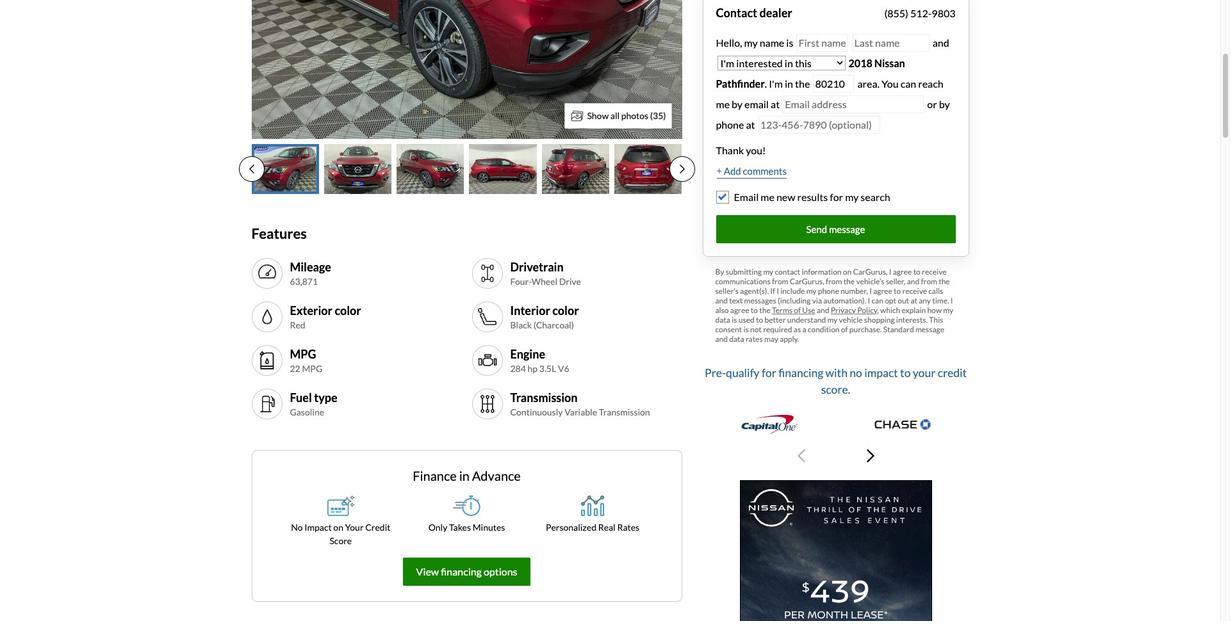 Task type: describe. For each thing, give the bounding box(es) containing it.
my right include
[[807, 287, 817, 296]]

no impact on your credit score
[[291, 523, 391, 547]]

privacy
[[831, 306, 856, 315]]

advertisement region
[[740, 481, 932, 622]]

standard
[[884, 325, 915, 335]]

i right "if"
[[777, 287, 780, 296]]

2018 nissan pathfinder
[[716, 57, 906, 89]]

add
[[724, 165, 742, 177]]

Phone (optional) telephone field
[[759, 116, 881, 134]]

financing inside pre-qualify for financing with no impact to your credit score.
[[779, 367, 824, 380]]

email
[[745, 98, 769, 110]]

view financing options button
[[403, 559, 531, 587]]

message inside button
[[830, 224, 866, 235]]

view vehicle photo 2 image
[[324, 144, 392, 195]]

messages
[[745, 296, 777, 306]]

(855)
[[885, 7, 909, 19]]

by submitting my contact information on cargurus, i agree to receive communications from cargurus, from the vehicle's seller, and from the seller's agent(s). if i include my phone number, i agree to receive calls and text messages (including via automation). i can opt out at any time. i also agree to the
[[716, 267, 954, 315]]

hello, my name is
[[716, 36, 796, 48]]

thank you!
[[716, 144, 766, 156]]

to inside , which explain how my data is used to better understand my vehicle shopping interests. this consent is not required as a condition of purchase. standard message and data rates may apply.
[[756, 315, 764, 325]]

apply.
[[780, 335, 800, 344]]

qualify
[[726, 367, 760, 380]]

better
[[765, 315, 786, 325]]

message inside , which explain how my data is used to better understand my vehicle shopping interests. this consent is not required as a condition of purchase. standard message and data rates may apply.
[[916, 325, 945, 335]]

can inside area. you can reach me by email at
[[901, 77, 917, 89]]

drivetrain four-wheel drive
[[511, 260, 581, 287]]

show all photos (35)
[[587, 110, 666, 121]]

63,871
[[290, 276, 318, 287]]

hp
[[528, 364, 538, 374]]

any
[[919, 296, 931, 306]]

impact
[[305, 523, 332, 534]]

284
[[511, 364, 526, 374]]

add comments button
[[716, 163, 788, 179]]

1 vertical spatial transmission
[[599, 407, 650, 418]]

score
[[330, 536, 352, 547]]

i right time.
[[951, 296, 954, 306]]

name
[[760, 36, 785, 48]]

photos
[[622, 110, 649, 121]]

privacy policy link
[[831, 306, 878, 315]]

by inside or by phone at
[[940, 98, 950, 110]]

no
[[850, 367, 863, 380]]

on inside by submitting my contact information on cargurus, i agree to receive communications from cargurus, from the vehicle's seller, and from the seller's agent(s). if i include my phone number, i agree to receive calls and text messages (including via automation). i can opt out at any time. i also agree to the
[[844, 267, 852, 277]]

First name field
[[797, 34, 848, 52]]

send message
[[807, 224, 866, 235]]

shopping
[[865, 315, 895, 325]]

use
[[803, 306, 816, 315]]

0 horizontal spatial in
[[459, 469, 470, 484]]

my left search
[[846, 191, 859, 203]]

or
[[928, 98, 938, 110]]

0 vertical spatial mpg
[[290, 347, 316, 361]]

contact
[[775, 267, 801, 277]]

,
[[878, 306, 879, 315]]

with
[[826, 367, 848, 380]]

takes
[[449, 523, 471, 534]]

understand
[[788, 315, 826, 325]]

terms of use link
[[772, 306, 816, 315]]

my right how
[[944, 306, 954, 315]]

condition
[[808, 325, 840, 335]]

i left ,
[[868, 296, 871, 306]]

finance in advance
[[413, 469, 521, 484]]

1 horizontal spatial for
[[830, 191, 844, 203]]

9803
[[932, 7, 956, 19]]

dealer
[[760, 6, 793, 20]]

red
[[290, 320, 306, 331]]

1 vertical spatial agree
[[874, 287, 893, 296]]

view vehicle photo 1 image
[[252, 144, 319, 195]]

credit
[[366, 523, 391, 534]]

variable
[[565, 407, 597, 418]]

rates
[[746, 335, 763, 344]]

pre-
[[705, 367, 726, 380]]

for inside pre-qualify for financing with no impact to your credit score.
[[762, 367, 777, 380]]

show all photos (35) link
[[565, 103, 672, 129]]

22
[[290, 364, 300, 374]]

at inside by submitting my contact information on cargurus, i agree to receive communications from cargurus, from the vehicle's seller, and from the seller's agent(s). if i include my phone number, i agree to receive calls and text messages (including via automation). i can opt out at any time. i also agree to the
[[911, 296, 918, 306]]

automation).
[[824, 296, 867, 306]]

to inside pre-qualify for financing with no impact to your credit score.
[[901, 367, 911, 380]]

options
[[484, 566, 518, 579]]

engine
[[511, 347, 546, 361]]

as
[[794, 325, 801, 335]]

terms of use and privacy policy
[[772, 306, 878, 315]]

text
[[730, 296, 743, 306]]

mpg image
[[257, 351, 277, 371]]

drivetrain
[[511, 260, 564, 274]]

information
[[802, 267, 842, 277]]

phone inside or by phone at
[[716, 118, 745, 130]]

and right use
[[817, 306, 830, 315]]

prev page image
[[249, 164, 254, 175]]

1 horizontal spatial is
[[744, 325, 749, 335]]

black
[[511, 320, 532, 331]]

to down agent(s).
[[751, 306, 758, 315]]

color for interior color
[[553, 304, 579, 318]]

purchase.
[[850, 325, 882, 335]]

exterior
[[290, 304, 333, 318]]

four-
[[511, 276, 532, 287]]

calls
[[929, 287, 944, 296]]

mileage
[[290, 260, 331, 274]]

. i'm in the
[[765, 77, 812, 89]]

pre-qualify for financing with no impact to your credit score.
[[705, 367, 967, 397]]

drivetrain image
[[477, 264, 498, 284]]

pre-qualify for financing with no impact to your credit score. button
[[703, 360, 970, 475]]

i right number, in the right top of the page
[[870, 287, 872, 296]]

personalized
[[546, 523, 597, 534]]

time.
[[933, 296, 950, 306]]

credit
[[938, 367, 967, 380]]

reach
[[919, 77, 944, 89]]

mileage image
[[257, 264, 277, 284]]

view vehicle photo 3 image
[[397, 144, 464, 195]]

impact
[[865, 367, 899, 380]]

vehicle full photo image
[[252, 0, 682, 139]]

next page image
[[680, 164, 685, 175]]



Task type: locate. For each thing, give the bounding box(es) containing it.
2 from from the left
[[826, 277, 843, 287]]

1 horizontal spatial can
[[901, 77, 917, 89]]

2 vertical spatial at
[[911, 296, 918, 306]]

communications
[[716, 277, 771, 287]]

0 horizontal spatial by
[[732, 98, 743, 110]]

at right email
[[771, 98, 780, 110]]

0 horizontal spatial from
[[772, 277, 789, 287]]

all
[[611, 110, 620, 121]]

by
[[716, 267, 725, 277]]

the up time.
[[939, 277, 950, 287]]

1 vertical spatial receive
[[903, 287, 928, 296]]

at down email
[[747, 118, 756, 130]]

0 horizontal spatial is
[[732, 315, 738, 325]]

at inside area. you can reach me by email at
[[771, 98, 780, 110]]

the
[[796, 77, 811, 89], [844, 277, 855, 287], [939, 277, 950, 287], [760, 306, 771, 315]]

contact
[[716, 6, 758, 20]]

is left used
[[732, 315, 738, 325]]

0 horizontal spatial financing
[[441, 566, 482, 579]]

and down also
[[716, 335, 728, 344]]

and
[[931, 36, 950, 48], [908, 277, 920, 287], [716, 296, 728, 306], [817, 306, 830, 315], [716, 335, 728, 344]]

2 by from the left
[[940, 98, 950, 110]]

vehicle
[[840, 315, 863, 325]]

512-
[[911, 7, 932, 19]]

3 from from the left
[[922, 277, 938, 287]]

transmission right the 'variable'
[[599, 407, 650, 418]]

0 vertical spatial at
[[771, 98, 780, 110]]

color up '(charcoal)' at bottom left
[[553, 304, 579, 318]]

from
[[772, 277, 789, 287], [826, 277, 843, 287], [922, 277, 938, 287]]

Email address email field
[[784, 95, 925, 113]]

add comments
[[724, 165, 787, 177]]

fuel type image
[[257, 395, 277, 415]]

score.
[[822, 383, 851, 397]]

mpg
[[290, 347, 316, 361], [302, 364, 323, 374]]

to
[[914, 267, 921, 277], [894, 287, 902, 296], [751, 306, 758, 315], [756, 315, 764, 325], [901, 367, 911, 380]]

your
[[345, 523, 364, 534]]

fuel
[[290, 391, 312, 405]]

1 horizontal spatial phone
[[819, 287, 840, 296]]

required
[[764, 325, 793, 335]]

i right vehicle's
[[890, 267, 892, 277]]

interior
[[511, 304, 551, 318]]

used
[[739, 315, 755, 325]]

by inside area. you can reach me by email at
[[732, 98, 743, 110]]

plus image
[[717, 168, 722, 174]]

or by phone at
[[716, 98, 950, 130]]

1 vertical spatial on
[[334, 523, 344, 534]]

1 horizontal spatial color
[[553, 304, 579, 318]]

my left name
[[745, 36, 758, 48]]

if
[[771, 287, 776, 296]]

the left terms
[[760, 306, 771, 315]]

comments
[[743, 165, 787, 177]]

2 vertical spatial agree
[[731, 306, 750, 315]]

mpg right the 22
[[302, 364, 323, 374]]

1 horizontal spatial cargurus,
[[854, 267, 888, 277]]

agent(s).
[[741, 287, 769, 296]]

financing left the with in the bottom right of the page
[[779, 367, 824, 380]]

you!
[[746, 144, 766, 156]]

agree up the out
[[893, 267, 912, 277]]

chevron left image
[[798, 448, 805, 464]]

features
[[252, 225, 307, 243]]

of inside , which explain how my data is used to better understand my vehicle shopping interests. this consent is not required as a condition of purchase. standard message and data rates may apply.
[[842, 325, 848, 335]]

type
[[314, 391, 338, 405]]

v6
[[558, 364, 570, 374]]

from up any
[[922, 277, 938, 287]]

0 horizontal spatial transmission
[[511, 391, 578, 405]]

2 horizontal spatial is
[[787, 36, 794, 48]]

opt
[[885, 296, 897, 306]]

to left your
[[901, 367, 911, 380]]

and right the seller,
[[908, 277, 920, 287]]

0 horizontal spatial phone
[[716, 118, 745, 130]]

interior color black (charcoal)
[[511, 304, 579, 331]]

you
[[882, 77, 899, 89]]

color for exterior color
[[335, 304, 361, 318]]

mileage 63,871
[[290, 260, 331, 287]]

personalized real rates
[[546, 523, 640, 534]]

0 vertical spatial on
[[844, 267, 852, 277]]

exterior color red
[[290, 304, 361, 331]]

which
[[881, 306, 901, 315]]

1 vertical spatial at
[[747, 118, 756, 130]]

phone inside by submitting my contact information on cargurus, i agree to receive communications from cargurus, from the vehicle's seller, and from the seller's agent(s). if i include my phone number, i agree to receive calls and text messages (including via automation). i can opt out at any time. i also agree to the
[[819, 287, 840, 296]]

0 horizontal spatial at
[[747, 118, 756, 130]]

transmission image
[[477, 395, 498, 415]]

1 vertical spatial financing
[[441, 566, 482, 579]]

view vehicle photo 6 image
[[615, 144, 682, 195]]

is right name
[[787, 36, 794, 48]]

from up automation).
[[826, 277, 843, 287]]

contact dealer
[[716, 6, 793, 20]]

0 vertical spatial in
[[785, 77, 794, 89]]

on up score
[[334, 523, 344, 534]]

i
[[890, 267, 892, 277], [777, 287, 780, 296], [870, 287, 872, 296], [868, 296, 871, 306], [951, 296, 954, 306]]

2 horizontal spatial from
[[922, 277, 938, 287]]

show
[[587, 110, 609, 121]]

.
[[765, 77, 767, 89]]

1 vertical spatial mpg
[[302, 364, 323, 374]]

me left new
[[761, 191, 775, 203]]

terms
[[772, 306, 793, 315]]

1 horizontal spatial of
[[842, 325, 848, 335]]

1 horizontal spatial me
[[761, 191, 775, 203]]

data left rates on the right of the page
[[730, 335, 745, 344]]

on up number, in the right top of the page
[[844, 267, 852, 277]]

2 horizontal spatial at
[[911, 296, 918, 306]]

is left not on the right of the page
[[744, 325, 749, 335]]

exterior color image
[[257, 307, 277, 328]]

in right finance
[[459, 469, 470, 484]]

to right the seller,
[[914, 267, 921, 277]]

0 horizontal spatial on
[[334, 523, 344, 534]]

1 by from the left
[[732, 98, 743, 110]]

for right qualify
[[762, 367, 777, 380]]

(charcoal)
[[534, 320, 574, 331]]

1 vertical spatial me
[[761, 191, 775, 203]]

(35)
[[651, 110, 666, 121]]

of down privacy at right
[[842, 325, 848, 335]]

send
[[807, 224, 828, 235]]

1 horizontal spatial by
[[940, 98, 950, 110]]

0 vertical spatial transmission
[[511, 391, 578, 405]]

fuel type gasoline
[[290, 391, 338, 418]]

(including
[[778, 296, 811, 306]]

only
[[429, 523, 448, 534]]

by left email
[[732, 98, 743, 110]]

1 vertical spatial data
[[730, 335, 745, 344]]

may
[[765, 335, 779, 344]]

color inside interior color black (charcoal)
[[553, 304, 579, 318]]

how
[[928, 306, 942, 315]]

1 horizontal spatial at
[[771, 98, 780, 110]]

send message button
[[716, 215, 956, 244]]

chevron right image
[[867, 448, 875, 464]]

the up automation).
[[844, 277, 855, 287]]

consent
[[716, 325, 742, 335]]

hello,
[[716, 36, 743, 48]]

on inside no impact on your credit score
[[334, 523, 344, 534]]

0 vertical spatial can
[[901, 77, 917, 89]]

by
[[732, 98, 743, 110], [940, 98, 950, 110]]

me
[[716, 98, 730, 110], [761, 191, 775, 203]]

1 horizontal spatial transmission
[[599, 407, 650, 418]]

pathfinder
[[716, 77, 765, 89]]

phone
[[716, 118, 745, 130], [819, 287, 840, 296]]

and down 9803
[[931, 36, 950, 48]]

no
[[291, 523, 303, 534]]

at inside or by phone at
[[747, 118, 756, 130]]

0 horizontal spatial message
[[830, 224, 866, 235]]

gasoline
[[290, 407, 324, 418]]

0 vertical spatial receive
[[923, 267, 947, 277]]

color right exterior
[[335, 304, 361, 318]]

phone up thank
[[716, 118, 745, 130]]

0 vertical spatial phone
[[716, 118, 745, 130]]

only takes minutes
[[429, 523, 505, 534]]

data down text
[[716, 315, 731, 325]]

agree up ,
[[874, 287, 893, 296]]

Last name field
[[853, 34, 930, 52]]

1 horizontal spatial on
[[844, 267, 852, 277]]

to up which
[[894, 287, 902, 296]]

from up the (including at top
[[772, 277, 789, 287]]

wheel
[[532, 276, 558, 287]]

transmission up continuously
[[511, 391, 578, 405]]

interior color image
[[477, 307, 498, 328]]

Zip code field
[[814, 75, 855, 93]]

engine 284 hp 3.5l v6
[[511, 347, 570, 374]]

me down pathfinder
[[716, 98, 730, 110]]

0 vertical spatial of
[[794, 306, 801, 315]]

my left vehicle
[[828, 315, 838, 325]]

0 vertical spatial message
[[830, 224, 866, 235]]

1 horizontal spatial from
[[826, 277, 843, 287]]

a
[[803, 325, 807, 335]]

1 vertical spatial phone
[[819, 287, 840, 296]]

1 color from the left
[[335, 304, 361, 318]]

receive up calls
[[923, 267, 947, 277]]

1 vertical spatial for
[[762, 367, 777, 380]]

can
[[901, 77, 917, 89], [872, 296, 884, 306]]

2 horizontal spatial agree
[[893, 267, 912, 277]]

1 vertical spatial of
[[842, 325, 848, 335]]

email me new results for my search
[[734, 191, 891, 203]]

0 vertical spatial data
[[716, 315, 731, 325]]

message down how
[[916, 325, 945, 335]]

i'm
[[769, 77, 783, 89]]

view financing options
[[416, 566, 518, 579]]

0 horizontal spatial agree
[[731, 306, 750, 315]]

1 horizontal spatial message
[[916, 325, 945, 335]]

not
[[751, 325, 762, 335]]

the right i'm
[[796, 77, 811, 89]]

financing
[[779, 367, 824, 380], [441, 566, 482, 579]]

seller's
[[716, 287, 739, 296]]

also
[[716, 306, 729, 315]]

your
[[913, 367, 936, 380]]

phone up terms of use and privacy policy at the right of page
[[819, 287, 840, 296]]

0 vertical spatial me
[[716, 98, 730, 110]]

by right or
[[940, 98, 950, 110]]

cargurus, up via
[[790, 277, 825, 287]]

can right you
[[901, 77, 917, 89]]

can left opt
[[872, 296, 884, 306]]

in right i'm
[[785, 77, 794, 89]]

message right send
[[830, 224, 866, 235]]

view vehicle photo 4 image
[[470, 144, 537, 195]]

number,
[[841, 287, 869, 296]]

agree right also
[[731, 306, 750, 315]]

at right the out
[[911, 296, 918, 306]]

financing right view at the bottom left
[[441, 566, 482, 579]]

on
[[844, 267, 852, 277], [334, 523, 344, 534]]

1 horizontal spatial agree
[[874, 287, 893, 296]]

2 color from the left
[[553, 304, 579, 318]]

color inside exterior color red
[[335, 304, 361, 318]]

view vehicle photo 5 image
[[542, 144, 610, 195]]

1 vertical spatial in
[[459, 469, 470, 484]]

0 horizontal spatial color
[[335, 304, 361, 318]]

1 horizontal spatial in
[[785, 77, 794, 89]]

0 vertical spatial agree
[[893, 267, 912, 277]]

tab list
[[239, 144, 695, 195]]

and left text
[[716, 296, 728, 306]]

0 vertical spatial financing
[[779, 367, 824, 380]]

0 horizontal spatial cargurus,
[[790, 277, 825, 287]]

0 horizontal spatial of
[[794, 306, 801, 315]]

me inside area. you can reach me by email at
[[716, 98, 730, 110]]

mpg up the 22
[[290, 347, 316, 361]]

can inside by submitting my contact information on cargurus, i agree to receive communications from cargurus, from the vehicle's seller, and from the seller's agent(s). if i include my phone number, i agree to receive calls and text messages (including via automation). i can opt out at any time. i also agree to the
[[872, 296, 884, 306]]

of left use
[[794, 306, 801, 315]]

1 vertical spatial message
[[916, 325, 945, 335]]

drive
[[560, 276, 581, 287]]

interests.
[[897, 315, 928, 325]]

area.
[[858, 77, 880, 89]]

1 vertical spatial can
[[872, 296, 884, 306]]

vehicle's
[[857, 277, 885, 287]]

1 from from the left
[[772, 277, 789, 287]]

0 horizontal spatial me
[[716, 98, 730, 110]]

cargurus, up number, in the right top of the page
[[854, 267, 888, 277]]

for right results
[[830, 191, 844, 203]]

1 horizontal spatial financing
[[779, 367, 824, 380]]

0 horizontal spatial for
[[762, 367, 777, 380]]

rates
[[618, 523, 640, 534]]

0 vertical spatial for
[[830, 191, 844, 203]]

and inside , which explain how my data is used to better understand my vehicle shopping interests. this consent is not required as a condition of purchase. standard message and data rates may apply.
[[716, 335, 728, 344]]

0 horizontal spatial can
[[872, 296, 884, 306]]

to right used
[[756, 315, 764, 325]]

policy
[[858, 306, 878, 315]]

engine image
[[477, 351, 498, 371]]

my left contact
[[764, 267, 774, 277]]

receive up explain on the right of page
[[903, 287, 928, 296]]



Task type: vqa. For each thing, say whether or not it's contained in the screenshot.
the rightmost ME
yes



